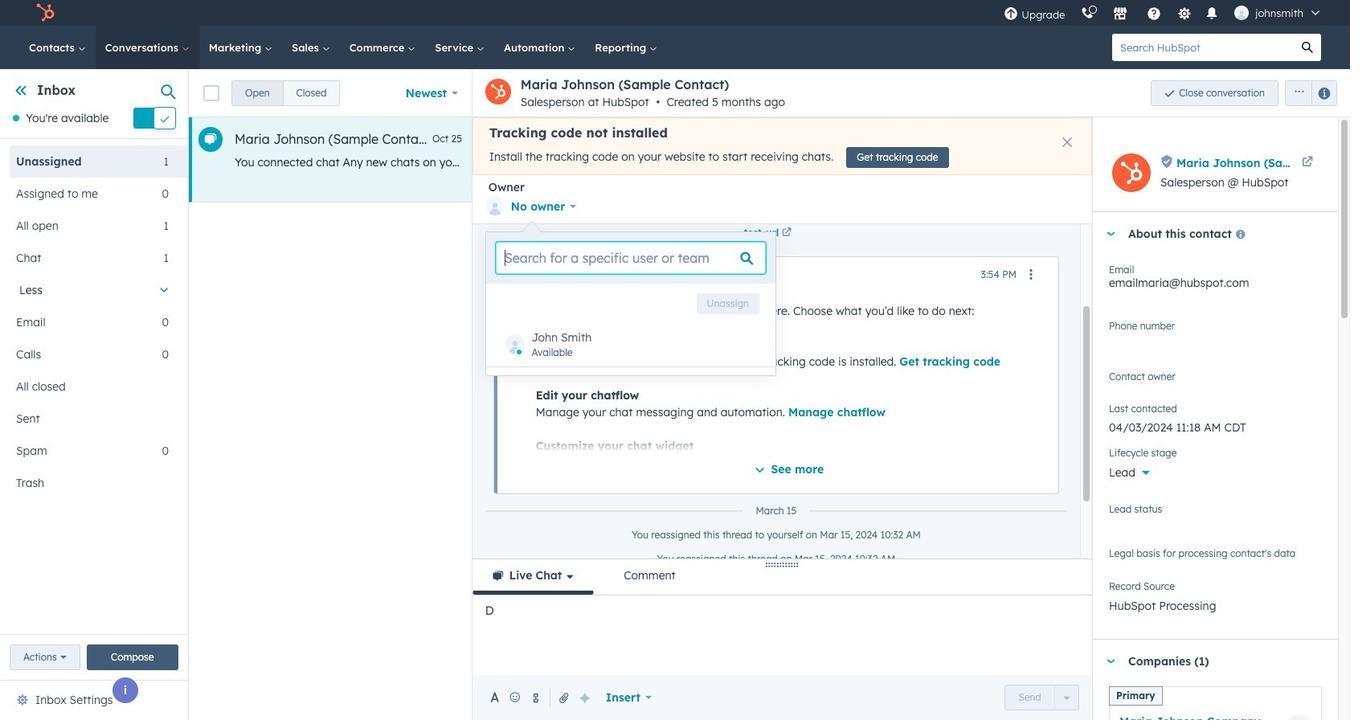 Task type: vqa. For each thing, say whether or not it's contained in the screenshot.
the middle group
yes



Task type: locate. For each thing, give the bounding box(es) containing it.
menu
[[996, 0, 1331, 26]]

alert
[[473, 117, 1093, 175]]

1 horizontal spatial group
[[1005, 685, 1080, 711]]

caret image
[[1106, 660, 1116, 664]]

john smith image
[[1235, 6, 1250, 20]]

list box
[[486, 284, 776, 375]]

live chat from maria johnson (sample contact) with context you connected chat
any new chats on your website will appear here. choose what you'd like to do next:

try it out 
send a test chat from any page where the tracking code is installed: https://app.hubs row
[[189, 117, 1288, 203]]

caret image
[[1106, 232, 1116, 236]]

-- text field
[[1110, 412, 1323, 438]]

you're available image
[[13, 115, 19, 122]]

Search for a specific user or team search field
[[496, 242, 766, 274]]

main content
[[189, 69, 1351, 720]]

close image
[[1063, 137, 1073, 147]]

group
[[232, 80, 340, 106], [1279, 80, 1338, 106], [1005, 685, 1080, 711]]

0 horizontal spatial group
[[232, 80, 340, 106]]

None text field
[[1110, 318, 1323, 350]]

None button
[[232, 80, 283, 106], [283, 80, 340, 106], [232, 80, 283, 106], [283, 80, 340, 106]]



Task type: describe. For each thing, give the bounding box(es) containing it.
link opens in a new window image
[[782, 228, 792, 238]]

marketplaces image
[[1114, 7, 1128, 22]]

link opens in a new window image
[[782, 226, 792, 240]]

2 horizontal spatial group
[[1279, 80, 1338, 106]]

Search HubSpot search field
[[1113, 34, 1295, 61]]



